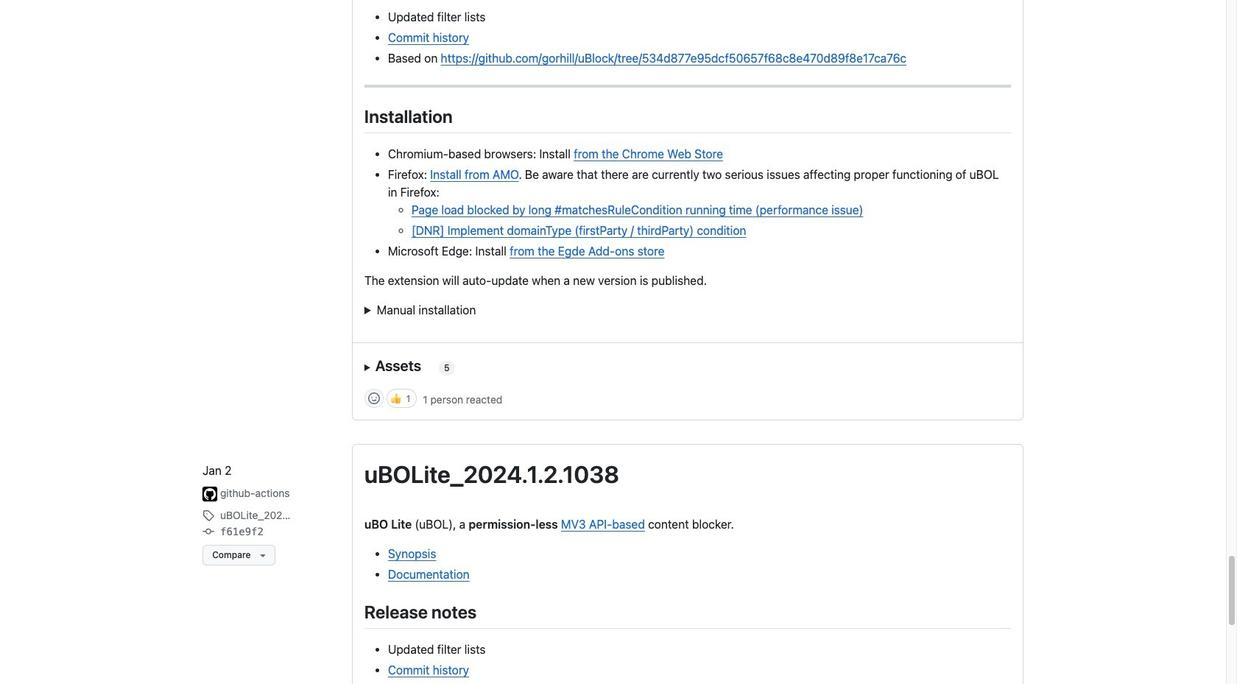 Task type: locate. For each thing, give the bounding box(es) containing it.
tag image
[[203, 510, 214, 521]]

add or remove reactions image
[[368, 392, 380, 404]]



Task type: describe. For each thing, give the bounding box(es) containing it.
add or remove reactions element
[[364, 389, 384, 408]]

commit image
[[203, 526, 214, 538]]

triangle down image
[[257, 549, 268, 561]]

@github actions image
[[203, 487, 217, 502]]



Task type: vqa. For each thing, say whether or not it's contained in the screenshot.
Add or remove reactions image
yes



